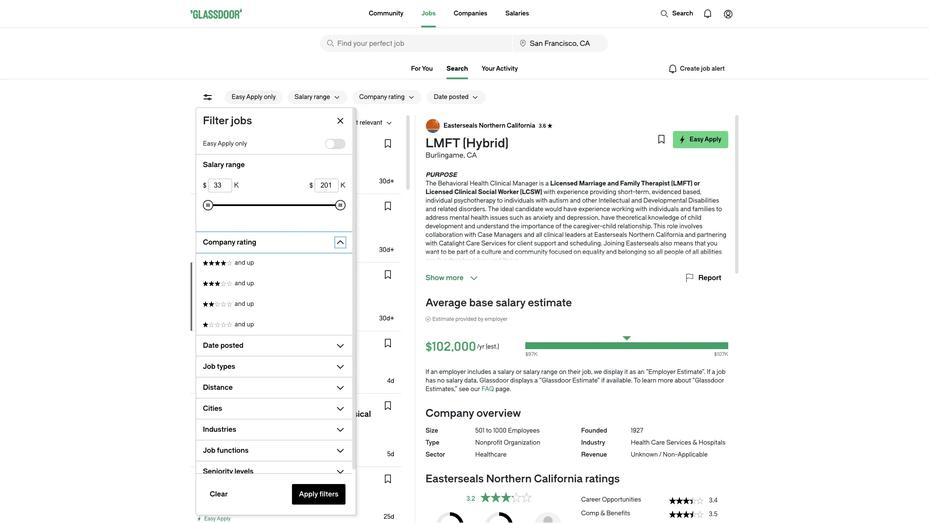 Task type: vqa. For each thing, say whether or not it's contained in the screenshot.


Task type: locate. For each thing, give the bounding box(es) containing it.
1 vertical spatial easy apply only
[[203, 140, 247, 147]]

jobs up 'sports'
[[231, 115, 252, 127]]

of
[[681, 214, 687, 222], [556, 223, 562, 230], [470, 249, 476, 256], [686, 249, 692, 256]]

1 horizontal spatial k
[[341, 181, 346, 189]]

1 horizontal spatial burlingame,
[[426, 151, 465, 159]]

focused
[[549, 249, 573, 256]]

0 vertical spatial $97k
[[198, 307, 212, 315]]

northern inside the jobs list element
[[251, 273, 277, 280]]

candidate
[[516, 206, 544, 213]]

the up issues
[[488, 206, 499, 213]]

health for the
[[470, 180, 489, 187]]

2 horizontal spatial &
[[693, 439, 698, 446]]

california for easterseals northern california 3.6 ★
[[507, 122, 536, 129]]

2 vertical spatial -
[[218, 506, 221, 513]]

& right comp in the bottom right of the page
[[601, 510, 606, 517]]

easterseals up 3.2
[[426, 473, 484, 485]]

company inside dropdown button
[[203, 238, 235, 246]]

1 horizontal spatial date
[[434, 93, 448, 101]]

1 vertical spatial job
[[203, 446, 216, 455]]

4 up from the top
[[247, 321, 254, 328]]

0 vertical spatial $107k
[[218, 307, 235, 315]]

0 vertical spatial on
[[574, 249, 582, 256]]

company rating for company rating popup button at the left of the page
[[359, 93, 405, 101]]

ca inside 'san francisco, ca $90k (employer est.) easy apply'
[[241, 359, 250, 367]]

3 up from the top
[[247, 300, 254, 308]]

child up joining
[[603, 223, 617, 230]]

and down term,
[[632, 197, 642, 204]]

estimate"
[[573, 377, 600, 384]]

only inside easy apply only button
[[264, 93, 276, 101]]

/yr
[[477, 343, 485, 351]]

easterseals northern california 3.6 ★
[[444, 122, 553, 129]]

san inside san francisco, ca per hour easy apply
[[198, 160, 209, 167]]

collaboration
[[426, 231, 463, 239]]

0 horizontal spatial all
[[536, 231, 543, 239]]

address
[[426, 214, 448, 222]]

company rating up relevant
[[359, 93, 405, 101]]

1 an from the left
[[431, 368, 438, 376]]

your activity link
[[482, 65, 518, 72]]

the down purpose
[[426, 180, 437, 187]]

status inside career opportunities 3.4 stars out of 5 element
[[670, 497, 704, 504]]

lmft
[[426, 136, 460, 150]]

3.6
[[539, 123, 547, 129]]

0 vertical spatial easy apply
[[690, 136, 722, 143]]

northern down company rating dropdown button
[[251, 273, 277, 280]]

at inside the jobs list element
[[219, 474, 224, 482]]

0 horizontal spatial salary range
[[203, 161, 245, 169]]

(employer inside brisbane, ca $20.00 - $25.00 per hour (employer est.)
[[271, 506, 300, 513]]

have down working
[[602, 214, 615, 222]]

ca down (hybrid) on the top of page
[[467, 151, 477, 159]]

ca inside brisbane, ca $20.00 - $25.00 per hour (employer est.)
[[226, 495, 235, 503]]

- inside burlingame, ca $97k - $107k (employer est.) easy apply
[[213, 307, 216, 315]]

0 horizontal spatial range
[[226, 161, 245, 169]]

individuals up candidate
[[505, 197, 535, 204]]

0 horizontal spatial employer
[[440, 368, 466, 376]]

northern
[[479, 122, 506, 129], [629, 231, 655, 239], [251, 273, 277, 280], [487, 473, 532, 485]]

1 vertical spatial -
[[218, 443, 221, 450]]

None field
[[321, 35, 512, 52], [513, 35, 608, 52], [208, 179, 232, 192], [315, 179, 339, 192], [208, 179, 232, 192], [315, 179, 339, 192]]

at inside with experience providing short-term, evidenced based, individual psychotherapy to individuals with autism and other intellectual and developmental disabilities and related disorders. the ideal candidate would have experience working with individuals and families to address mental health issues such as anxiety and depression, have theoretical knowledge of child development and understand the importance of the caregiver-child relationship. this role involves collaboration with case managers and all clinical leaders at easterseals northern california and partnering with catalight care services for client support and scheduling. joining easterseals also means that you want to be part of a culture and community focused on equality and belonging so all people of all abilities can live their best lives and thrive.
[[588, 231, 593, 239]]

j style at home, inc.
[[198, 474, 257, 482]]

1 vertical spatial the
[[488, 206, 499, 213]]

- up homeassist
[[213, 307, 216, 315]]

easterseals northern california logo image down $100k
[[198, 270, 212, 284]]

1 if from the left
[[426, 368, 430, 376]]

"glassdoor left estimate"
[[540, 377, 571, 384]]

1 vertical spatial company rating
[[203, 238, 256, 246]]

$107k up homeassist
[[218, 307, 235, 315]]

slider right 3.3
[[336, 200, 346, 210]]

san for meridian
[[198, 433, 209, 440]]

company rating inside dropdown button
[[203, 238, 256, 246]]

hour right $25.00
[[255, 506, 269, 513]]

san down orthocare
[[198, 160, 209, 167]]

(employer inside 'san francisco, ca $90k (employer est.) easy apply'
[[214, 370, 243, 377]]

1 vertical spatial clinical
[[455, 189, 477, 196]]

to
[[634, 377, 641, 384]]

unknown
[[631, 451, 658, 458]]

(est.)
[[486, 343, 500, 351]]

ca inside san francisco, ca per hour easy apply
[[241, 160, 250, 167]]

0 vertical spatial clinical
[[490, 180, 512, 187]]

opportunities
[[603, 496, 642, 503]]

or inside licensed marriage and family therapist (lmft) or licensed clinical social worker (lcsw)
[[694, 180, 700, 187]]

1 vertical spatial easy apply
[[204, 249, 231, 255]]

easy inside 'san francisco, ca $90k (employer est.) easy apply'
[[204, 380, 216, 386]]

jobs up physical
[[273, 119, 285, 126]]

industries button
[[196, 423, 332, 437]]

close filter menu image
[[336, 116, 346, 126]]

to
[[497, 197, 503, 204], [717, 206, 723, 213], [441, 249, 447, 256], [486, 427, 492, 434]]

1 horizontal spatial $97k
[[526, 351, 538, 357]]

home right cities at left
[[225, 401, 243, 408]]

northern for easterseals northern california ratings
[[487, 473, 532, 485]]

0 horizontal spatial date
[[203, 342, 219, 350]]

the inside with experience providing short-term, evidenced based, individual psychotherapy to individuals with autism and other intellectual and developmental disabilities and related disorders. the ideal candidate would have experience working with individuals and families to address mental health issues such as anxiety and depression, have theoretical knowledge of child development and understand the importance of the caregiver-child relationship. this role involves collaboration with case managers and all clinical leaders at easterseals northern california and partnering with catalight care services for client support and scheduling. joining easterseals also means that you want to be part of a culture and community focused on equality and belonging so all people of all abilities can live their best lives and thrive.
[[488, 206, 499, 213]]

(employer inside united states $100k (employer est.)
[[216, 239, 245, 246]]

with experience providing short-term, evidenced based, individual psychotherapy to individuals with autism and other intellectual and developmental disabilities and related disorders. the ideal candidate would have experience working with individuals and families to address mental health issues such as anxiety and depression, have theoretical knowledge of child development and understand the importance of the caregiver-child relationship. this role involves collaboration with case managers and all clinical leaders at easterseals northern california and partnering with catalight care services for client support and scheduling. joining easterseals also means that you want to be part of a culture and community focused on equality and belonging so all people of all abilities can live their best lives and thrive.
[[426, 189, 727, 264]]

home
[[235, 339, 253, 346], [225, 401, 243, 408]]

1 vertical spatial services
[[275, 339, 300, 346]]

date posted button
[[427, 90, 469, 104], [196, 339, 332, 353]]

job up seniority
[[203, 446, 216, 455]]

1 horizontal spatial $107k
[[715, 351, 729, 357]]

of up involves
[[681, 214, 687, 222]]

date
[[434, 93, 448, 101], [203, 342, 219, 350]]

1 horizontal spatial range
[[314, 93, 330, 101]]

1 k from the left
[[234, 181, 239, 189]]

0 horizontal spatial clinical
[[455, 189, 477, 196]]

Search keyword field
[[321, 35, 512, 52]]

slider left mission
[[203, 200, 213, 210]]

easterseals up joining
[[595, 231, 628, 239]]

unknown / non-applicable
[[631, 451, 708, 458]]

30d+
[[379, 178, 395, 185], [379, 246, 395, 254], [379, 315, 395, 322]]

san up $70.00
[[198, 433, 209, 440]]

& inside 'element'
[[601, 510, 606, 517]]

northern up "3.2 stars out of 5" image
[[487, 473, 532, 485]]

2 vertical spatial per
[[243, 506, 253, 513]]

0 horizontal spatial at
[[219, 474, 224, 482]]

inc. right therapy,
[[309, 139, 319, 146]]

per inside san francisco, ca $70.00 - $135.00 per hour easy apply
[[245, 443, 255, 450]]

francisco, inside 'san francisco, ca $90k (employer est.) easy apply'
[[210, 359, 240, 367]]

only
[[264, 93, 276, 101], [235, 140, 247, 147]]

0 horizontal spatial posted
[[221, 342, 244, 350]]

★
[[548, 123, 553, 129], [304, 205, 309, 211]]

easterseals for easterseals northern california 3.6 ★
[[444, 122, 478, 129]]

1 horizontal spatial only
[[264, 93, 276, 101]]

related
[[438, 206, 458, 213]]

francisco, up $135.00
[[210, 433, 240, 440]]

up up burlingame, ca $97k - $107k (employer est.) easy apply
[[247, 280, 254, 287]]

0 vertical spatial date posted
[[434, 93, 469, 101]]

ca inside burlingame, ca $97k - $107k (employer est.) easy apply
[[234, 297, 243, 304]]

0 vertical spatial services
[[482, 240, 507, 247]]

1 vertical spatial salary
[[203, 161, 224, 169]]

as inside with experience providing short-term, evidenced based, individual psychotherapy to individuals with autism and other intellectual and developmental disabilities and related disorders. the ideal candidate would have experience working with individuals and families to address mental health issues such as anxiety and depression, have theoretical knowledge of child development and understand the importance of the caregiver-child relationship. this role involves collaboration with case managers and all clinical leaders at easterseals northern california and partnering with catalight care services for client support and scheduling. joining easterseals also means that you want to be part of a culture and community focused on equality and belonging so all people of all abilities can live their best lives and thrive.
[[525, 214, 532, 222]]

1 vertical spatial their
[[568, 368, 581, 376]]

1 horizontal spatial at
[[588, 231, 593, 239]]

community
[[369, 10, 404, 17]]

range
[[314, 93, 330, 101], [226, 161, 245, 169], [542, 368, 558, 376]]

1 vertical spatial 30d+
[[379, 246, 395, 254]]

if
[[426, 368, 430, 376], [707, 368, 711, 376]]

Search location field
[[513, 35, 608, 52]]

part
[[457, 249, 468, 256]]

1 vertical spatial employer
[[440, 368, 466, 376]]

ca right the types
[[241, 359, 250, 367]]

1 vertical spatial ★
[[304, 205, 309, 211]]

2 the from the left
[[563, 223, 572, 230]]

on down scheduling.
[[574, 249, 582, 256]]

1 vertical spatial salary range
[[203, 161, 245, 169]]

3 and up button from the top
[[196, 294, 353, 315]]

california for easterseals northern california
[[279, 273, 307, 280]]

k
[[234, 181, 239, 189], [341, 181, 346, 189]]

intellectual
[[599, 197, 630, 204]]

2 k from the left
[[341, 181, 346, 189]]

0 horizontal spatial services
[[275, 339, 300, 346]]

francisco, down orthocare
[[210, 160, 240, 167]]

easy apply only element
[[325, 139, 346, 149]]

easterseals northern california logo image
[[426, 119, 440, 133], [198, 270, 212, 284]]

(employer inside burlingame, ca $97k - $107k (employer est.) easy apply
[[236, 307, 265, 315]]

0 horizontal spatial on
[[559, 368, 567, 376]]

1 the from the left
[[511, 223, 520, 230]]

0 horizontal spatial salary
[[203, 161, 224, 169]]

easterseals up burlingame, ca $97k - $107k (employer est.) easy apply
[[216, 273, 249, 280]]

salary range inside dropdown button
[[295, 93, 330, 101]]

company ratings element
[[426, 512, 573, 523]]

licensed up individual
[[426, 189, 453, 196]]

0 horizontal spatial an
[[431, 368, 438, 376]]

at down caregiver-
[[588, 231, 593, 239]]

& inside the jobs list element
[[230, 139, 235, 146]]

issues
[[490, 214, 509, 222]]

california inside with experience providing short-term, evidenced based, individual psychotherapy to individuals with autism and other intellectual and developmental disabilities and related disorders. the ideal candidate would have experience working with individuals and families to address mental health issues such as anxiety and depression, have theoretical knowledge of child development and understand the importance of the caregiver-child relationship. this role involves collaboration with case managers and all clinical leaders at easterseals northern california and partnering with catalight care services for client support and scheduling. joining easterseals also means that you want to be part of a culture and community focused on equality and belonging so all people of all abilities can live their best lives and thrive.
[[656, 231, 684, 239]]

relationship.
[[618, 223, 653, 230]]

home,
[[226, 474, 245, 482]]

3 and up from the top
[[235, 300, 254, 308]]

california inside the jobs list element
[[279, 273, 307, 280]]

$97k inside burlingame, ca $97k - $107k (employer est.) easy apply
[[198, 307, 212, 315]]

caregiver-
[[574, 223, 603, 230]]

0 vertical spatial salary range
[[295, 93, 330, 101]]

2 if from the left
[[707, 368, 711, 376]]

so
[[648, 249, 655, 256]]

2 vertical spatial range
[[542, 368, 558, 376]]

2 job from the top
[[203, 446, 216, 455]]

filter jobs
[[203, 115, 252, 127]]

per inside brisbane, ca $20.00 - $25.00 per hour (employer est.)
[[243, 506, 253, 513]]

job
[[203, 362, 216, 371], [203, 446, 216, 455]]

none field the "search location"
[[513, 35, 608, 52]]

easy apply for 30d+
[[204, 249, 231, 255]]

2 an from the left
[[638, 368, 645, 376]]

0 vertical spatial child
[[688, 214, 702, 222]]

burlingame, inside burlingame, ca $97k - $107k (employer est.) easy apply
[[198, 297, 232, 304]]

1 vertical spatial care
[[652, 439, 665, 446]]

status inside comp & benefits 3.5 stars out of 5 'element'
[[670, 511, 704, 518]]

or for salary
[[516, 368, 522, 376]]

or inside the if an employer includes a salary or salary range on their job, we display it as an "employer estimate".  if a job has no salary data, glassdoor displays a "glassdoor estimate" if available.  to learn more about "glassdoor estimates," see our
[[516, 368, 522, 376]]

0 horizontal spatial slider
[[203, 200, 213, 210]]

date posted button down search link
[[427, 90, 469, 104]]

1 horizontal spatial clinical
[[490, 180, 512, 187]]

francisco,
[[231, 119, 261, 126], [210, 160, 240, 167], [210, 359, 240, 367], [210, 433, 240, 440]]

mental
[[450, 214, 470, 222]]

- inside san francisco, ca $70.00 - $135.00 per hour easy apply
[[218, 443, 221, 450]]

care up part
[[466, 240, 480, 247]]

career opportunities 3.4 stars out of 5 element
[[582, 492, 729, 506]]

3 30d+ from the top
[[379, 315, 395, 322]]

easterseals inside the jobs list element
[[216, 273, 249, 280]]

0 vertical spatial as
[[525, 214, 532, 222]]

1 vertical spatial hour
[[257, 443, 271, 450]]

(hybrid)
[[463, 136, 509, 150]]

ca up $135.00
[[241, 433, 250, 440]]

3.2 stars out of 5 image
[[481, 492, 532, 506]]

(lcsw)
[[520, 189, 543, 196]]

job types
[[203, 362, 235, 371]]

services inside with experience providing short-term, evidenced based, individual psychotherapy to individuals with autism and other intellectual and developmental disabilities and related disorders. the ideal candidate would have experience working with individuals and families to address mental health issues such as anxiety and depression, have theoretical knowledge of child development and understand the importance of the caregiver-child relationship. this role involves collaboration with case managers and all clinical leaders at easterseals northern california and partnering with catalight care services for client support and scheduling. joining easterseals also means that you want to be part of a culture and community focused on equality and belonging so all people of all abilities can live their best lives and thrive.
[[482, 240, 507, 247]]

0 horizontal spatial "glassdoor
[[540, 377, 571, 384]]

clinical
[[490, 180, 512, 187], [455, 189, 477, 196]]

1 horizontal spatial salary
[[295, 93, 313, 101]]

company down states
[[203, 238, 235, 246]]

1 vertical spatial child
[[603, 223, 617, 230]]

their inside the if an employer includes a salary or salary range on their job, we display it as an "employer estimate".  if a job has no salary data, glassdoor displays a "glassdoor estimate" if available.  to learn more about "glassdoor estimates," see our
[[568, 368, 581, 376]]

includes
[[468, 368, 492, 376]]

2 up from the top
[[247, 280, 254, 287]]

provided
[[456, 316, 477, 322]]

k down easy apply only "element"
[[341, 181, 346, 189]]

2 30d+ from the top
[[379, 246, 395, 254]]

per inside san francisco, ca per hour easy apply
[[218, 170, 228, 177]]

job inside dropdown button
[[203, 446, 216, 455]]

their down be
[[449, 257, 462, 264]]

1 horizontal spatial services
[[482, 240, 507, 247]]

range inside dropdown button
[[314, 93, 330, 101]]

date posted button up job types popup button
[[196, 339, 332, 353]]

easterseals northern california logo image up "lmft"
[[426, 119, 440, 133]]

& for sports
[[230, 139, 235, 146]]

northern for easterseals northern california 3.6 ★
[[479, 122, 506, 129]]

0 horizontal spatial if
[[426, 368, 430, 376]]

search
[[673, 10, 694, 17], [447, 65, 468, 72]]

1 slider from the left
[[203, 200, 213, 210]]

0 vertical spatial individuals
[[505, 197, 535, 204]]

means
[[674, 240, 694, 247]]

easterseals northern california
[[216, 273, 307, 280]]

on inside the if an employer includes a salary or salary range on their job, we display it as an "employer estimate".  if a job has no salary data, glassdoor displays a "glassdoor estimate" if available.  to learn more about "glassdoor estimates," see our
[[559, 368, 567, 376]]

disorders.
[[459, 206, 487, 213]]

on left "job,"
[[559, 368, 567, 376]]

0 horizontal spatial individuals
[[505, 197, 535, 204]]

rating inside dropdown button
[[237, 238, 256, 246]]

0 horizontal spatial care
[[466, 240, 480, 247]]

only down 40,699 san francisco, ca jobs
[[235, 140, 247, 147]]

0 horizontal spatial company rating
[[203, 238, 256, 246]]

nonprofit
[[476, 439, 503, 446]]

abilities
[[701, 249, 722, 256]]

health up social
[[470, 180, 489, 187]]

1 horizontal spatial date posted
[[434, 93, 469, 101]]

francisco, inside san francisco, ca $70.00 - $135.00 per hour easy apply
[[210, 433, 240, 440]]

francisco, for homeassist
[[210, 359, 240, 367]]

estimates,"
[[426, 386, 458, 393]]

care inside with experience providing short-term, evidenced based, individual psychotherapy to individuals with autism and other intellectual and developmental disabilities and related disorders. the ideal candidate would have experience working with individuals and families to address mental health issues such as anxiety and depression, have theoretical knowledge of child development and understand the importance of the caregiver-child relationship. this role involves collaboration with case managers and all clinical leaders at easterseals northern california and partnering with catalight care services for client support and scheduling. joining easterseals also means that you want to be part of a culture and community focused on equality and belonging so all people of all abilities can live their best lives and thrive.
[[466, 240, 480, 247]]

only up 40,699 san francisco, ca jobs
[[264, 93, 276, 101]]

1 vertical spatial posted
[[221, 342, 244, 350]]

northern down relationship.
[[629, 231, 655, 239]]

2 slider from the left
[[336, 200, 346, 210]]

$107k
[[218, 307, 235, 315], [715, 351, 729, 357]]

clinical up worker
[[490, 180, 512, 187]]

company inside the jobs list element
[[263, 204, 292, 212]]

no
[[438, 377, 445, 384]]

- for brisbane,
[[218, 506, 221, 513]]

the
[[426, 180, 437, 187], [488, 206, 499, 213]]

0 vertical spatial more
[[446, 274, 464, 282]]

& for benefits
[[601, 510, 606, 517]]

company rating trends element
[[582, 492, 729, 523]]

1 job from the top
[[203, 362, 216, 371]]

display
[[604, 368, 624, 376]]

open filter menu image
[[203, 92, 213, 102]]

slider
[[203, 200, 213, 210], [336, 200, 346, 210]]

easy inside burlingame, ca $97k - $107k (employer est.) easy apply
[[204, 318, 216, 324]]

working
[[612, 206, 635, 213]]

1 horizontal spatial ★
[[548, 123, 553, 129]]

most relevant button
[[337, 116, 383, 130]]

rating for company rating popup button at the left of the page
[[389, 93, 405, 101]]

child up involves
[[688, 214, 702, 222]]

easy apply for 25d
[[204, 516, 231, 522]]

and down health
[[465, 223, 476, 230]]

an
[[431, 368, 438, 376], [638, 368, 645, 376]]

date posted down search link
[[434, 93, 469, 101]]

- inside brisbane, ca $20.00 - $25.00 per hour (employer est.)
[[218, 506, 221, 513]]

2 and up button from the top
[[196, 273, 353, 294]]

easy apply only up 40,699 san francisco, ca jobs
[[232, 93, 276, 101]]

1 horizontal spatial rating
[[389, 93, 405, 101]]

1 horizontal spatial individuals
[[649, 206, 679, 213]]

francisco, inside san francisco, ca per hour easy apply
[[210, 160, 240, 167]]

0 horizontal spatial $
[[203, 181, 207, 189]]

more inside dropdown button
[[446, 274, 464, 282]]

est.) inside united states $100k (employer est.)
[[246, 239, 258, 246]]

apply inside burlingame, ca $97k - $107k (employer est.) easy apply
[[217, 318, 231, 324]]

status
[[481, 492, 532, 503], [670, 497, 704, 504], [670, 511, 704, 518]]

job
[[717, 368, 726, 376]]

the down the such
[[511, 223, 520, 230]]

or for (lmft)
[[694, 180, 700, 187]]

0 horizontal spatial the
[[426, 180, 437, 187]]

and up client
[[524, 231, 535, 239]]

as
[[525, 214, 532, 222], [630, 368, 637, 376]]

have
[[564, 206, 577, 213], [602, 214, 615, 222]]

1 vertical spatial rating
[[237, 238, 256, 246]]

the up leaders
[[563, 223, 572, 230]]

0 vertical spatial 30d+
[[379, 178, 395, 185]]

posted up the types
[[221, 342, 244, 350]]

francisco, for meridian
[[210, 433, 240, 440]]

your
[[482, 65, 495, 72]]

clinical inside licensed marriage and family therapist (lmft) or licensed clinical social worker (lcsw)
[[455, 189, 477, 196]]

& up applicable
[[693, 439, 698, 446]]

individual
[[426, 197, 453, 204]]

$102,000
[[426, 340, 477, 354]]

comp & benefits
[[582, 510, 631, 517]]

30d+ for mission electric company
[[379, 246, 395, 254]]

2 vertical spatial hour
[[255, 506, 269, 513]]

hour inside brisbane, ca $20.00 - $25.00 per hour (employer est.)
[[255, 506, 269, 513]]

and up providing
[[608, 180, 619, 187]]

rating
[[389, 93, 405, 101], [237, 238, 256, 246]]

for
[[411, 65, 421, 72]]

1 horizontal spatial slider
[[336, 200, 346, 210]]

san for homeassist
[[198, 359, 209, 367]]

4 and up button from the top
[[196, 315, 353, 335]]

$107k up job
[[715, 351, 729, 357]]

0 horizontal spatial $97k
[[198, 307, 212, 315]]

and left other
[[570, 197, 581, 204]]

levels
[[235, 467, 254, 476]]

easterseals up lmft (hybrid) burlingame, ca
[[444, 122, 478, 129]]

status left 3.5 on the bottom of the page
[[670, 511, 704, 518]]

1 horizontal spatial search
[[673, 10, 694, 17]]

faq
[[482, 386, 494, 393]]

apply inside san francisco, ca $70.00 - $135.00 per hour easy apply
[[217, 453, 231, 459]]

of up clinical
[[556, 223, 562, 230]]

and up involves
[[681, 206, 692, 213]]

easterseals for easterseals northern california ratings
[[426, 473, 484, 485]]

range inside the if an employer includes a salary or salary range on their job, we display it as an "employer estimate".  if a job has no salary data, glassdoor displays a "glassdoor estimate" if available.  to learn more about "glassdoor estimates," see our
[[542, 368, 558, 376]]

$97k up displays
[[526, 351, 538, 357]]

easterseals northern california ratings
[[426, 473, 620, 485]]

0 vertical spatial care
[[466, 240, 480, 247]]

rating inside popup button
[[389, 93, 405, 101]]

more
[[446, 274, 464, 282], [658, 377, 674, 384]]

0 vertical spatial employer
[[485, 316, 508, 322]]

$97k up homeassist
[[198, 307, 212, 315]]

individuals up knowledge in the right of the page
[[649, 206, 679, 213]]

job inside popup button
[[203, 362, 216, 371]]

at
[[588, 231, 593, 239], [219, 474, 224, 482]]

equality
[[583, 249, 605, 256]]

0 vertical spatial easterseals northern california logo image
[[426, 119, 440, 133]]

501 to 1000 employees
[[476, 427, 540, 434]]

more right show
[[446, 274, 464, 282]]

1 vertical spatial $107k
[[715, 351, 729, 357]]

services
[[482, 240, 507, 247], [275, 339, 300, 346], [667, 439, 692, 446]]

easy apply only inside button
[[232, 93, 276, 101]]

1 horizontal spatial inc.
[[309, 139, 319, 146]]

health down distance dropdown button
[[244, 401, 264, 408]]

0 horizontal spatial their
[[449, 257, 462, 264]]

"glassdoor down job
[[693, 377, 725, 384]]

their
[[449, 257, 462, 264], [568, 368, 581, 376]]

2 horizontal spatial services
[[667, 439, 692, 446]]

0 vertical spatial home
[[235, 339, 253, 346]]

★ inside mission electric company 3.3 ★
[[304, 205, 309, 211]]

★ inside easterseals northern california 3.6 ★
[[548, 123, 553, 129]]

1 horizontal spatial have
[[602, 214, 615, 222]]

an up to
[[638, 368, 645, 376]]

date down search link
[[434, 93, 448, 101]]

0 vertical spatial rating
[[389, 93, 405, 101]]

2 "glassdoor from the left
[[693, 377, 725, 384]]

san inside san francisco, ca $70.00 - $135.00 per hour easy apply
[[198, 433, 209, 440]]

company up relevant
[[359, 93, 387, 101]]

company rating inside popup button
[[359, 93, 405, 101]]

0 vertical spatial posted
[[449, 93, 469, 101]]

clinical up psychotherapy on the top of the page
[[455, 189, 477, 196]]

san inside 'san francisco, ca $90k (employer est.) easy apply'
[[198, 359, 209, 367]]

1 and up from the top
[[235, 259, 254, 267]]

child
[[688, 214, 702, 222], [603, 223, 617, 230]]

experience up autism
[[557, 189, 589, 196]]

2 and up from the top
[[235, 280, 254, 287]]

industries
[[203, 425, 236, 434]]

have down autism
[[564, 206, 577, 213]]

catalight
[[439, 240, 465, 247]]

up up homeassist home health services
[[247, 321, 254, 328]]

as right it
[[630, 368, 637, 376]]

an up has
[[431, 368, 438, 376]]

0 vertical spatial burlingame,
[[426, 151, 465, 159]]

★ for mission electric company
[[304, 205, 309, 211]]

apply inside 'san francisco, ca $90k (employer est.) easy apply'
[[217, 380, 231, 386]]

1 horizontal spatial more
[[658, 377, 674, 384]]

easterseals up the so
[[627, 240, 659, 247]]

1 horizontal spatial child
[[688, 214, 702, 222]]

a up lives at the right
[[477, 249, 480, 256]]

and up homeassist home health services
[[235, 321, 245, 328]]

★ right the 3.6
[[548, 123, 553, 129]]

$107k inside burlingame, ca $97k - $107k (employer est.) easy apply
[[218, 307, 235, 315]]

style
[[202, 474, 217, 482]]

1 horizontal spatial company rating
[[359, 93, 405, 101]]

comp & benefits 3.5 stars out of 5 element
[[582, 506, 729, 520]]

job for job types
[[203, 362, 216, 371]]

and up button
[[196, 253, 353, 273], [196, 273, 353, 294], [196, 294, 353, 315], [196, 315, 353, 335]]



Task type: describe. For each thing, give the bounding box(es) containing it.
$100k
[[198, 239, 215, 246]]

rating for company rating dropdown button
[[237, 238, 256, 246]]

est.) inside burlingame, ca $97k - $107k (employer est.) easy apply
[[266, 307, 278, 315]]

to left be
[[441, 249, 447, 256]]

family
[[621, 180, 641, 187]]

employer inside the if an employer includes a salary or salary range on their job, we display it as an "employer estimate".  if a job has no salary data, glassdoor displays a "glassdoor estimate" if available.  to learn more about "glassdoor estimates," see our
[[440, 368, 466, 376]]

northern for easterseals northern california
[[251, 273, 277, 280]]

san for orthocare
[[198, 160, 209, 167]]

most
[[344, 119, 358, 126]]

easterseals for easterseals northern california
[[216, 273, 249, 280]]

1 horizontal spatial easterseals northern california logo image
[[426, 119, 440, 133]]

community link
[[369, 0, 404, 27]]

none field search keyword
[[321, 35, 512, 52]]

our
[[471, 386, 480, 393]]

1 horizontal spatial care
[[652, 439, 665, 446]]

0 horizontal spatial licensed
[[426, 189, 453, 196]]

1 up from the top
[[247, 259, 254, 267]]

with down (lcsw)
[[536, 197, 548, 204]]

1 horizontal spatial licensed
[[551, 180, 578, 187]]

companies
[[454, 10, 488, 17]]

easy inside san francisco, ca per hour easy apply
[[204, 180, 216, 186]]

1 "glassdoor from the left
[[540, 377, 571, 384]]

partnering
[[698, 231, 727, 239]]

1 horizontal spatial jobs
[[273, 119, 285, 126]]

united
[[198, 228, 216, 236]]

hour inside san francisco, ca per hour easy apply
[[230, 170, 244, 177]]

1 and up button from the top
[[196, 253, 353, 273]]

1 vertical spatial inc.
[[247, 474, 257, 482]]

as inside the if an employer includes a salary or salary range on their job, we display it as an "employer estimate".  if a job has no salary data, glassdoor displays a "glassdoor estimate" if available.  to learn more about "glassdoor estimates," see our
[[630, 368, 637, 376]]

available.
[[607, 377, 633, 384]]

more inside the if an employer includes a salary or salary range on their job, we display it as an "employer estimate".  if a job has no salary data, glassdoor displays a "glassdoor estimate" if available.  to learn more about "glassdoor estimates," see our
[[658, 377, 674, 384]]

(lmft)
[[672, 180, 693, 187]]

ca inside san francisco, ca $70.00 - $135.00 per hour easy apply
[[241, 433, 250, 440]]

status for career opportunities
[[670, 497, 704, 504]]

health for meridian
[[244, 401, 264, 408]]

evidenced
[[652, 189, 682, 196]]

is
[[540, 180, 544, 187]]

faq link
[[482, 386, 494, 393]]

0 vertical spatial the
[[426, 180, 437, 187]]

a inside with experience providing short-term, evidenced based, individual psychotherapy to individuals with autism and other intellectual and developmental disabilities and related disorders. the ideal candidate would have experience working with individuals and families to address mental health issues such as anxiety and depression, have theoretical knowledge of child development and understand the importance of the caregiver-child relationship. this role involves collaboration with case managers and all clinical leaders at easterseals northern california and partnering with catalight care services for client support and scheduling. joining easterseals also means that you want to be part of a culture and community focused on equality and belonging so all people of all abilities can live their best lives and thrive.
[[477, 249, 480, 256]]

2 horizontal spatial all
[[693, 249, 699, 256]]

san right the 40,699
[[219, 119, 230, 126]]

1 vertical spatial individuals
[[649, 206, 679, 213]]

francisco, up 'sports'
[[231, 119, 261, 126]]

4d
[[387, 377, 395, 385]]

4 and up from the top
[[235, 321, 254, 328]]

burlingame, inside lmft (hybrid) burlingame, ca
[[426, 151, 465, 159]]

easy apply only image
[[325, 139, 346, 149]]

1 vertical spatial search
[[447, 65, 468, 72]]

salary up displays
[[524, 368, 540, 376]]

seniority levels
[[203, 467, 254, 476]]

1 30d+ from the top
[[379, 178, 395, 185]]

relevant
[[360, 119, 383, 126]]

posted for the left date posted dropdown button
[[221, 342, 244, 350]]

support
[[535, 240, 557, 247]]

0 horizontal spatial jobs
[[231, 115, 252, 127]]

job,
[[583, 368, 593, 376]]

short-
[[618, 189, 636, 196]]

3.4
[[710, 497, 718, 504]]

of up best
[[470, 249, 476, 256]]

easy apply inside button
[[690, 136, 722, 143]]

francisco, for orthocare
[[210, 160, 240, 167]]

salary right base
[[496, 297, 526, 309]]

1 horizontal spatial employer
[[485, 316, 508, 322]]

for
[[508, 240, 516, 247]]

distance button
[[196, 381, 332, 395]]

company rating for company rating dropdown button
[[203, 238, 256, 246]]

people
[[665, 249, 684, 256]]

501
[[476, 427, 485, 434]]

health care services & hospitals
[[631, 439, 726, 446]]

posted for top date posted dropdown button
[[449, 93, 469, 101]]

3.3
[[295, 205, 303, 211]]

and inside licensed marriage and family therapist (lmft) or licensed clinical social worker (lcsw)
[[608, 180, 619, 187]]

northern inside with experience providing short-term, evidenced based, individual psychotherapy to individuals with autism and other intellectual and developmental disabilities and related disorders. the ideal candidate would have experience working with individuals and families to address mental health issues such as anxiety and depression, have theoretical knowledge of child development and understand the importance of the caregiver-child relationship. this role involves collaboration with case managers and all clinical leaders at easterseals northern california and partnering with catalight care services for client support and scheduling. joining easterseals also means that you want to be part of a culture and community focused on equality and belonging so all people of all abilities can live their best lives and thrive.
[[629, 231, 655, 239]]

cities
[[203, 404, 222, 413]]

ratings
[[586, 473, 620, 485]]

and down involves
[[686, 231, 696, 239]]

company up size
[[426, 407, 474, 419]]

applicable
[[678, 451, 708, 458]]

based,
[[683, 189, 702, 196]]

★ for easterseals northern california
[[548, 123, 553, 129]]

1 vertical spatial experience
[[579, 206, 611, 213]]

founded
[[582, 427, 608, 434]]

of down means
[[686, 249, 692, 256]]

1 vertical spatial only
[[235, 140, 247, 147]]

culture & values 3.5 stars out of 5 element
[[582, 520, 729, 523]]

client
[[517, 240, 533, 247]]

home for meridian
[[225, 401, 243, 408]]

status up "company ratings" element
[[481, 492, 532, 503]]

est.) inside 'san francisco, ca $90k (employer est.) easy apply'
[[244, 370, 256, 377]]

5d
[[387, 451, 395, 458]]

ca up physical
[[262, 119, 271, 126]]

and up address
[[426, 206, 437, 213]]

meridian
[[198, 401, 223, 408]]

therapist
[[642, 180, 670, 187]]

lmft (hybrid) burlingame, ca
[[426, 136, 509, 159]]

marriage
[[580, 180, 607, 187]]

status for comp & benefits
[[670, 511, 704, 518]]

easterseals northern california logo image inside the jobs list element
[[198, 270, 212, 284]]

and down easterseals northern california
[[235, 300, 245, 308]]

search link
[[447, 65, 468, 79]]

to right families
[[717, 206, 723, 213]]

homeassist home health services
[[198, 339, 300, 346]]

- for burlingame,
[[213, 307, 216, 315]]

san francisco, ca per hour easy apply
[[198, 160, 250, 186]]

job functions button
[[196, 444, 332, 458]]

search button
[[657, 5, 698, 22]]

date posted for the left date posted dropdown button
[[203, 342, 244, 350]]

a left job
[[712, 368, 716, 376]]

1 vertical spatial range
[[226, 161, 245, 169]]

and down joining
[[607, 249, 617, 256]]

physical
[[257, 139, 281, 146]]

0 vertical spatial experience
[[557, 189, 589, 196]]

a right is
[[546, 180, 549, 187]]

providing
[[590, 189, 617, 196]]

jobs link
[[422, 0, 436, 27]]

and up burlingame, ca $97k - $107k (employer est.) easy apply
[[235, 280, 245, 287]]

with up theoretical
[[636, 206, 648, 213]]

importance
[[522, 223, 555, 230]]

glassdoor
[[480, 377, 509, 384]]

jobs list element
[[191, 132, 407, 523]]

theoretical
[[617, 214, 647, 222]]

with left case
[[465, 231, 477, 239]]

ca inside lmft (hybrid) burlingame, ca
[[467, 151, 477, 159]]

jobs
[[422, 10, 436, 17]]

apply inside san francisco, ca per hour easy apply
[[217, 180, 231, 186]]

est.) inside brisbane, ca $20.00 - $25.00 per hour (employer est.)
[[301, 506, 313, 513]]

date posted for top date posted dropdown button
[[434, 93, 469, 101]]

benefits
[[607, 510, 631, 517]]

and up easterseals northern california
[[235, 259, 245, 267]]

30d+ for easterseals northern california
[[379, 315, 395, 322]]

distance
[[203, 383, 233, 392]]

sector
[[426, 451, 446, 458]]

base
[[470, 297, 494, 309]]

0 horizontal spatial child
[[603, 223, 617, 230]]

depression,
[[567, 214, 600, 222]]

comp
[[582, 510, 600, 517]]

that
[[695, 240, 706, 247]]

0 vertical spatial date
[[434, 93, 448, 101]]

seniority levels button
[[196, 465, 332, 479]]

to up "ideal"
[[497, 197, 503, 204]]

revenue
[[582, 451, 608, 458]]

1927
[[631, 427, 644, 434]]

1 vertical spatial have
[[602, 214, 615, 222]]

and down the culture
[[491, 257, 502, 264]]

job for job functions
[[203, 446, 216, 455]]

$90k
[[198, 370, 213, 377]]

show more button
[[426, 273, 479, 283]]

health down 1927
[[631, 439, 650, 446]]

salary up see
[[446, 377, 463, 384]]

1000
[[494, 427, 507, 434]]

show more
[[426, 274, 464, 282]]

job types button
[[196, 360, 332, 374]]

0 vertical spatial have
[[564, 206, 577, 213]]

anxiety
[[533, 214, 554, 222]]

1 horizontal spatial all
[[657, 249, 663, 256]]

with up want
[[426, 240, 438, 247]]

"employer
[[646, 368, 676, 376]]

and down 'would'
[[555, 214, 566, 222]]

0 horizontal spatial date posted button
[[196, 339, 332, 353]]

health for homeassist
[[254, 339, 274, 346]]

a up glassdoor
[[493, 368, 497, 376]]

be
[[448, 249, 456, 256]]

california for easterseals northern california ratings
[[534, 473, 583, 485]]

types
[[217, 362, 235, 371]]

we
[[594, 368, 602, 376]]

1 $ from the left
[[203, 181, 207, 189]]

career opportunities
[[582, 496, 642, 503]]

1 vertical spatial &
[[693, 439, 698, 446]]

role
[[668, 223, 678, 230]]

company inside popup button
[[359, 93, 387, 101]]

services inside the jobs list element
[[275, 339, 300, 346]]

2 $ from the left
[[310, 181, 314, 189]]

and down for
[[503, 249, 514, 256]]

a right displays
[[535, 377, 538, 384]]

and up the focused
[[558, 240, 569, 247]]

purpose
[[426, 171, 457, 179]]

mission electric company logo image
[[198, 201, 212, 215]]

learn
[[643, 377, 657, 384]]

manager
[[513, 180, 538, 187]]

page.
[[496, 386, 512, 393]]

25d
[[384, 513, 395, 521]]

$135.00
[[222, 443, 244, 450]]

estimate".
[[678, 368, 706, 376]]

0 vertical spatial date posted button
[[427, 90, 469, 104]]

on inside with experience providing short-term, evidenced based, individual psychotherapy to individuals with autism and other intellectual and developmental disabilities and related disorders. the ideal candidate would have experience working with individuals and families to address mental health issues such as anxiety and depression, have theoretical knowledge of child development and understand the importance of the caregiver-child relationship. this role involves collaboration with case managers and all clinical leaders at easterseals northern california and partnering with catalight care services for client support and scheduling. joining easterseals also means that you want to be part of a culture and community focused on equality and belonging so all people of all abilities can live their best lives and thrive.
[[574, 249, 582, 256]]

orthocare & sports physical therapy, inc.
[[198, 139, 319, 146]]

company rating list box
[[196, 253, 353, 335]]

to right 501
[[486, 427, 492, 434]]

home for homeassist
[[235, 339, 253, 346]]

1 vertical spatial date
[[203, 342, 219, 350]]

you
[[422, 65, 433, 72]]

salary up glassdoor
[[498, 368, 515, 376]]

salary inside dropdown button
[[295, 93, 313, 101]]

want
[[426, 249, 440, 256]]

joining
[[604, 240, 625, 247]]

their inside with experience providing short-term, evidenced based, individual psychotherapy to individuals with autism and other intellectual and developmental disabilities and related disorders. the ideal candidate would have experience working with individuals and families to address mental health issues such as anxiety and depression, have theoretical knowledge of child development and understand the importance of the caregiver-child relationship. this role involves collaboration with case managers and all clinical leaders at easterseals northern california and partnering with catalight care services for client support and scheduling. joining easterseals also means that you want to be part of a culture and community focused on equality and belonging so all people of all abilities can live their best lives and thrive.
[[449, 257, 462, 264]]

easy inside san francisco, ca $70.00 - $135.00 per hour easy apply
[[204, 453, 216, 459]]

$25.00
[[223, 506, 242, 513]]

hour inside san francisco, ca $70.00 - $135.00 per hour easy apply
[[257, 443, 271, 450]]

with down is
[[544, 189, 556, 196]]

search inside "search" button
[[673, 10, 694, 17]]



